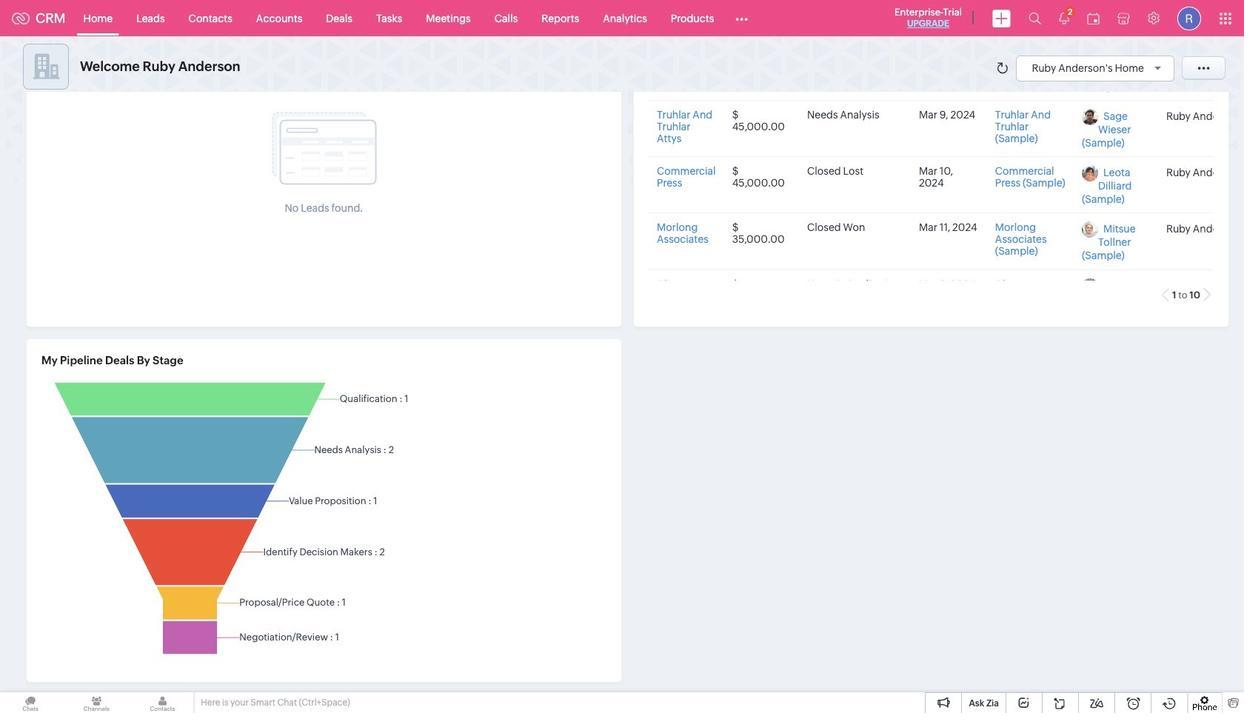 Task type: locate. For each thing, give the bounding box(es) containing it.
create menu element
[[984, 0, 1020, 36]]

logo image
[[12, 12, 30, 24]]

Other Modules field
[[726, 6, 758, 30]]

contacts image
[[132, 693, 193, 714]]



Task type: describe. For each thing, give the bounding box(es) containing it.
profile element
[[1169, 0, 1211, 36]]

signals element
[[1051, 0, 1079, 36]]

search image
[[1029, 12, 1042, 24]]

calendar image
[[1088, 12, 1100, 24]]

channels image
[[66, 693, 127, 714]]

chats image
[[0, 693, 61, 714]]

profile image
[[1178, 6, 1202, 30]]

create menu image
[[993, 9, 1011, 27]]

search element
[[1020, 0, 1051, 36]]



Task type: vqa. For each thing, say whether or not it's contained in the screenshot.
logo
yes



